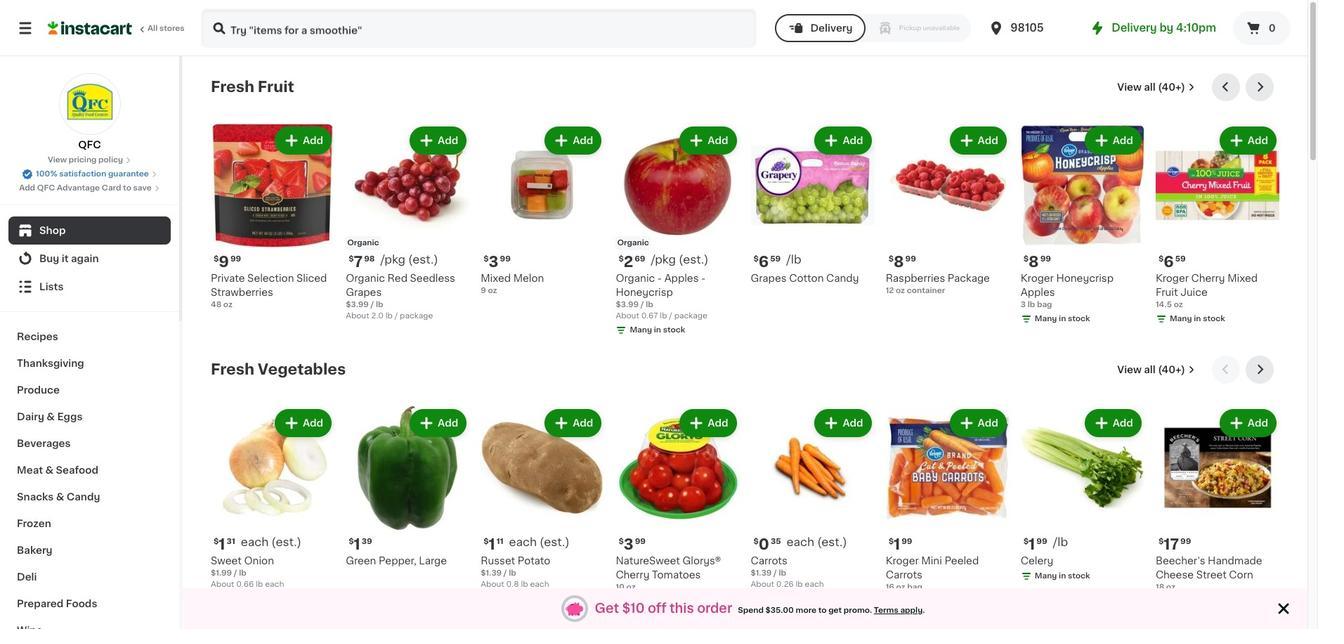 Task type: locate. For each thing, give the bounding box(es) containing it.
0 horizontal spatial $ 8 99
[[889, 255, 917, 269]]

tomatoes
[[652, 570, 701, 580]]

8 for raspberries package
[[894, 255, 904, 269]]

organic red seedless grapes $3.99 / lb about 2.0 lb / package
[[346, 274, 456, 320]]

package right the 2.0
[[400, 312, 433, 320]]

each
[[241, 537, 269, 548], [509, 537, 537, 548], [787, 537, 815, 548], [265, 581, 284, 589], [530, 581, 549, 589], [805, 581, 824, 589]]

1 $ 1 99 from the left
[[889, 537, 913, 552]]

$ inside the $ 0 35
[[754, 538, 759, 546]]

many up 'sponsored badge' image
[[630, 598, 652, 605]]

2 vertical spatial 3
[[624, 537, 634, 552]]

about left the 0.67
[[616, 312, 640, 320]]

1 horizontal spatial fruit
[[1156, 288, 1179, 297]]

1 horizontal spatial $ 3 99
[[619, 537, 646, 552]]

2 fresh from the top
[[211, 362, 254, 377]]

$ 8 99 for raspberries package
[[889, 255, 917, 269]]

2 vertical spatial &
[[56, 492, 64, 502]]

2 8 from the left
[[1029, 255, 1039, 269]]

$35.00
[[766, 606, 794, 614]]

all stores
[[148, 25, 185, 32]]

0 vertical spatial 3
[[489, 255, 499, 269]]

1 view all (40+) from the top
[[1118, 82, 1186, 92]]

$ inside $ 17 99
[[1159, 538, 1164, 546]]

0 horizontal spatial $ 3 99
[[484, 255, 511, 269]]

$ left 31
[[214, 538, 219, 546]]

2 vertical spatial view
[[1118, 365, 1142, 375]]

0 horizontal spatial bag
[[908, 584, 923, 591]]

package inside the organic red seedless grapes $3.99 / lb about 2.0 lb / package
[[400, 312, 433, 320]]

5 1 from the left
[[1029, 537, 1036, 552]]

0 vertical spatial &
[[47, 412, 55, 422]]

4 1 from the left
[[894, 537, 901, 552]]

6 up grapes   cotton candy
[[759, 255, 769, 269]]

2 $ 8 99 from the left
[[1024, 255, 1052, 269]]

view all (40+) button down delivery by 4:10pm link
[[1112, 73, 1201, 101]]

each inside carrots $1.39 / lb about 0.26 lb each
[[805, 581, 824, 589]]

view all (40+)
[[1118, 82, 1186, 92], [1118, 365, 1186, 375]]

add for raspberries package
[[978, 136, 999, 146]]

$ 1 99
[[889, 537, 913, 552], [1024, 537, 1048, 552]]

0 horizontal spatial candy
[[67, 492, 100, 502]]

add button for grapes   cotton candy
[[816, 128, 871, 153]]

$ 8 99 for kroger honeycrisp apples
[[1024, 255, 1052, 269]]

cherry up juice
[[1192, 274, 1226, 283]]

1 horizontal spatial to
[[819, 606, 827, 614]]

bag
[[1038, 301, 1053, 309], [908, 584, 923, 591]]

(est.) inside $1.11 each (estimated) element
[[540, 537, 570, 548]]

/ right the 2.0
[[395, 312, 398, 320]]

(est.) for sweet onion
[[272, 537, 302, 548]]

add for private selection sliced strawberries
[[303, 136, 323, 146]]

strawberries
[[211, 288, 273, 297]]

& for dairy
[[47, 412, 55, 422]]

prepared foods
[[17, 599, 97, 609]]

item carousel region
[[211, 73, 1280, 345], [211, 356, 1280, 629]]

delivery for delivery
[[811, 23, 853, 33]]

0 horizontal spatial /pkg
[[381, 254, 406, 265]]

& right snacks
[[56, 492, 64, 502]]

2 view all (40+) button from the top
[[1112, 356, 1201, 384]]

3 1 from the left
[[489, 537, 495, 552]]

beecher's
[[1156, 556, 1206, 566]]

add for carrots
[[843, 418, 864, 428]]

99 inside $1.99 per pound element
[[1037, 538, 1048, 546]]

/pkg (est.) for 2
[[651, 254, 709, 265]]

6
[[759, 255, 769, 269], [1164, 255, 1174, 269]]

promo.
[[844, 606, 872, 614]]

stock up more
[[798, 595, 821, 603]]

add for green pepper, large
[[438, 418, 459, 428]]

1 (40+) from the top
[[1159, 82, 1186, 92]]

99 for kroger honeycrisp apples
[[1041, 255, 1052, 263]]

1 /pkg (est.) from the left
[[381, 254, 438, 265]]

1 horizontal spatial bag
[[1038, 301, 1053, 309]]

8 for kroger honeycrisp apples
[[1029, 255, 1039, 269]]

each (est.) for carrots
[[787, 537, 848, 548]]

grapes left cotton
[[751, 274, 787, 283]]

kroger inside kroger honeycrisp apples 3 lb bag
[[1021, 274, 1054, 283]]

each right 35
[[787, 537, 815, 548]]

0 vertical spatial candy
[[827, 274, 859, 283]]

/pkg (est.) inside $7.98 per package (estimated) "element"
[[381, 254, 438, 265]]

view all (40+) button down 14.5
[[1112, 356, 1201, 384]]

organic - apples - honeycrisp $3.99 / lb about 0.67 lb / package
[[616, 274, 708, 320]]

qfc down 100%
[[37, 184, 55, 192]]

grapes up the 2.0
[[346, 288, 382, 297]]

2 all from the top
[[1145, 365, 1156, 375]]

0 vertical spatial bag
[[1038, 301, 1053, 309]]

0 horizontal spatial 3
[[489, 255, 499, 269]]

in down the 0.67
[[654, 326, 662, 334]]

product group
[[211, 124, 335, 311], [346, 124, 470, 322], [481, 124, 605, 297], [616, 124, 740, 339], [751, 124, 875, 286], [886, 124, 1010, 297], [1021, 124, 1145, 328], [1156, 124, 1280, 328], [211, 406, 335, 608], [346, 406, 470, 568], [481, 406, 605, 608], [616, 406, 740, 623], [751, 406, 875, 608], [886, 406, 1010, 610], [1021, 406, 1145, 585], [1156, 406, 1280, 623]]

100% satisfaction guarantee button
[[22, 166, 157, 180]]

private
[[211, 274, 245, 283]]

0 vertical spatial $ 3 99
[[484, 255, 511, 269]]

fresh
[[211, 79, 254, 94], [211, 362, 254, 377]]

0 vertical spatial 9
[[219, 255, 229, 269]]

0 vertical spatial to
[[123, 184, 131, 192]]

dairy & eggs link
[[8, 404, 171, 430]]

stock down kroger honeycrisp apples 3 lb bag
[[1069, 315, 1091, 323]]

(est.) for organic - apples - honeycrisp
[[679, 254, 709, 265]]

1 /pkg from the left
[[381, 254, 406, 265]]

1 horizontal spatial grapes
[[751, 274, 787, 283]]

/pkg inside $2.69 per package (estimated) element
[[651, 254, 676, 265]]

add button for kroger honeycrisp apples
[[1087, 128, 1141, 153]]

many in stock down the 0.67
[[630, 326, 686, 334]]

99 for kroger mini peeled carrots
[[902, 538, 913, 546]]

product group containing 17
[[1156, 406, 1280, 623]]

1 all from the top
[[1145, 82, 1156, 92]]

kroger right package
[[1021, 274, 1054, 283]]

snacks
[[17, 492, 54, 502]]

product group containing 7
[[346, 124, 470, 322]]

1 for russet potato
[[489, 537, 495, 552]]

frozen
[[17, 519, 51, 529]]

9
[[219, 255, 229, 269], [481, 287, 486, 295]]

each (est.) for sweet onion
[[241, 537, 302, 548]]

organic down $ 7 98
[[346, 274, 385, 283]]

$ 2 69
[[619, 255, 646, 269]]

1 horizontal spatial carrots
[[886, 570, 923, 580]]

organic inside organic - apples - honeycrisp $3.99 / lb about 0.67 lb / package
[[616, 274, 655, 283]]

0 vertical spatial item carousel region
[[211, 73, 1280, 345]]

pepper,
[[379, 556, 417, 566]]

$ up kroger honeycrisp apples 3 lb bag
[[1024, 255, 1029, 263]]

$ 1 99 up kroger mini peeled carrots 16 oz bag
[[889, 537, 913, 552]]

apples inside organic - apples - honeycrisp $3.99 / lb about 0.67 lb / package
[[665, 274, 699, 283]]

1 vertical spatial candy
[[67, 492, 100, 502]]

0 horizontal spatial 8
[[894, 255, 904, 269]]

1 horizontal spatial 9
[[481, 287, 486, 295]]

1 vertical spatial all
[[1145, 365, 1156, 375]]

0 horizontal spatial grapes
[[346, 288, 382, 297]]

99 up raspberries
[[906, 255, 917, 263]]

each up potato
[[509, 537, 537, 548]]

1 fresh from the top
[[211, 79, 254, 94]]

all
[[1145, 82, 1156, 92], [1145, 365, 1156, 375]]

add button for carrots
[[816, 411, 871, 436]]

59
[[771, 255, 781, 263], [1176, 255, 1186, 263]]

many down celery
[[1035, 572, 1058, 580]]

many up apply
[[900, 598, 923, 605]]

in down juice
[[1195, 315, 1202, 323]]

Search field
[[202, 10, 756, 46]]

product group containing 0
[[751, 406, 875, 608]]

1 horizontal spatial $3.99
[[616, 301, 639, 309]]

0 horizontal spatial $ 6 59
[[754, 255, 781, 269]]

0 vertical spatial view all (40+)
[[1118, 82, 1186, 92]]

item carousel region containing fresh vegetables
[[211, 356, 1280, 629]]

1 vertical spatial 3
[[1021, 301, 1026, 309]]

(est.) inside $7.98 per package (estimated) "element"
[[408, 254, 438, 265]]

each up more
[[805, 581, 824, 589]]

0 horizontal spatial 9
[[219, 255, 229, 269]]

1 horizontal spatial mixed
[[1228, 274, 1258, 283]]

$3.99 down 2
[[616, 301, 639, 309]]

0 horizontal spatial each (est.)
[[241, 537, 302, 548]]

0 horizontal spatial $1.39
[[481, 570, 502, 577]]

35
[[771, 538, 781, 546]]

0 horizontal spatial apples
[[665, 274, 699, 283]]

add button for celery
[[1087, 411, 1141, 436]]

delivery
[[1112, 22, 1158, 33], [811, 23, 853, 33]]

about down $1.99
[[211, 581, 234, 589]]

99 inside $ 9 99
[[231, 255, 241, 263]]

grapes inside the organic red seedless grapes $3.99 / lb about 2.0 lb / package
[[346, 288, 382, 297]]

beecher's handmade cheese street corn 18 oz
[[1156, 556, 1263, 591]]

$6.59 per pound element
[[751, 253, 875, 271]]

$1.39 down russet
[[481, 570, 502, 577]]

(40+) down by
[[1159, 82, 1186, 92]]

0 vertical spatial view all (40+) button
[[1112, 73, 1201, 101]]

1 horizontal spatial 59
[[1176, 255, 1186, 263]]

$ left 35
[[754, 538, 759, 546]]

99 for raspberries package
[[906, 255, 917, 263]]

apples inside kroger honeycrisp apples 3 lb bag
[[1021, 288, 1056, 297]]

beverages
[[17, 439, 71, 449]]

add for grapes   cotton candy
[[843, 136, 864, 146]]

qfc up view pricing policy link
[[78, 140, 101, 150]]

$ 1 99 up celery
[[1024, 537, 1048, 552]]

1 vertical spatial item carousel region
[[211, 356, 1280, 629]]

(est.) for russet potato
[[540, 537, 570, 548]]

/lb up celery
[[1054, 537, 1069, 548]]

/pkg (est.)
[[381, 254, 438, 265], [651, 254, 709, 265]]

kroger up 16 at the bottom right of the page
[[886, 556, 919, 566]]

$3.99 down 7
[[346, 301, 369, 309]]

1 horizontal spatial /pkg
[[651, 254, 676, 265]]

2 horizontal spatial each (est.)
[[787, 537, 848, 548]]

each down onion in the bottom of the page
[[265, 581, 284, 589]]

buy it again
[[39, 254, 99, 264]]

2 /pkg from the left
[[651, 254, 676, 265]]

1 up celery
[[1029, 537, 1036, 552]]

raspberries package 12 oz container
[[886, 274, 990, 295]]

3 each (est.) from the left
[[787, 537, 848, 548]]

carrots down the $ 0 35
[[751, 556, 788, 566]]

$0.35 each (estimated) element
[[751, 536, 875, 554]]

oz inside private selection sliced strawberries 48 oz
[[223, 301, 233, 309]]

each (est.) inside $0.35 each (estimated) element
[[787, 537, 848, 548]]

deli
[[17, 572, 37, 582]]

candy for snacks & candy
[[67, 492, 100, 502]]

1 view all (40+) button from the top
[[1112, 73, 1201, 101]]

oz inside mixed melon 9 oz
[[488, 287, 497, 295]]

organic
[[347, 239, 379, 247], [618, 239, 649, 247], [346, 274, 385, 283], [616, 274, 655, 283]]

add button for mixed melon
[[546, 128, 601, 153]]

59 up juice
[[1176, 255, 1186, 263]]

terms apply button
[[874, 605, 923, 616]]

0 horizontal spatial honeycrisp
[[616, 288, 673, 297]]

/lb inside $6.59 per pound element
[[787, 254, 802, 265]]

/lb for 1
[[1054, 537, 1069, 548]]

1 each (est.) from the left
[[241, 537, 302, 548]]

$ 8 99 up kroger honeycrisp apples 3 lb bag
[[1024, 255, 1052, 269]]

99 up kroger mini peeled carrots 16 oz bag
[[902, 538, 913, 546]]

shop link
[[8, 217, 171, 245]]

99 right 17
[[1181, 538, 1192, 546]]

product group containing 9
[[211, 124, 335, 311]]

$ 8 99 up raspberries
[[889, 255, 917, 269]]

package right the 0.67
[[675, 312, 708, 320]]

off
[[648, 602, 667, 615]]

0 vertical spatial fruit
[[258, 79, 294, 94]]

organic up 98
[[347, 239, 379, 247]]

99 up naturesweet
[[635, 538, 646, 546]]

1 59 from the left
[[771, 255, 781, 263]]

2 (40+) from the top
[[1159, 365, 1186, 375]]

$ left the 11
[[484, 538, 489, 546]]

delivery by 4:10pm link
[[1090, 20, 1217, 37]]

/lb up grapes   cotton candy
[[787, 254, 802, 265]]

0 vertical spatial qfc
[[78, 140, 101, 150]]

/lb for 6
[[787, 254, 802, 265]]

1 vertical spatial fresh
[[211, 362, 254, 377]]

1 horizontal spatial /pkg (est.)
[[651, 254, 709, 265]]

1 vertical spatial fruit
[[1156, 288, 1179, 297]]

beverages link
[[8, 430, 171, 457]]

1 horizontal spatial $1.39
[[751, 570, 772, 577]]

99 up kroger honeycrisp apples 3 lb bag
[[1041, 255, 1052, 263]]

each (est.) inside $1.11 each (estimated) element
[[509, 537, 570, 548]]

0 vertical spatial all
[[1145, 82, 1156, 92]]

add for kroger honeycrisp apples
[[1113, 136, 1134, 146]]

2 $3.99 from the left
[[616, 301, 639, 309]]

get $10 off this order status
[[590, 601, 931, 616]]

1 - from the left
[[658, 274, 662, 283]]

$ left 98
[[349, 255, 354, 263]]

99
[[231, 255, 241, 263], [500, 255, 511, 263], [906, 255, 917, 263], [1041, 255, 1052, 263], [635, 538, 646, 546], [902, 538, 913, 546], [1037, 538, 1048, 546], [1181, 538, 1192, 546]]

1 vertical spatial 0
[[759, 537, 770, 552]]

1 vertical spatial grapes
[[346, 288, 382, 297]]

add button for raspberries package
[[952, 128, 1006, 153]]

(est.) inside $2.69 per package (estimated) element
[[679, 254, 709, 265]]

0 horizontal spatial -
[[658, 274, 662, 283]]

0 vertical spatial (40+)
[[1159, 82, 1186, 92]]

2 each (est.) from the left
[[509, 537, 570, 548]]

1 horizontal spatial each (est.)
[[509, 537, 570, 548]]

(est.) inside $0.35 each (estimated) element
[[818, 537, 848, 548]]

view all (40+) down 14.5
[[1118, 365, 1186, 375]]

kroger inside kroger cherry mixed fruit juice 14.5 oz
[[1156, 274, 1190, 283]]

/ up the 2.0
[[371, 301, 374, 309]]

/pkg inside $7.98 per package (estimated) "element"
[[381, 254, 406, 265]]

0 horizontal spatial 6
[[759, 255, 769, 269]]

$ up raspberries
[[889, 255, 894, 263]]

1 vertical spatial bag
[[908, 584, 923, 591]]

99 up mixed melon 9 oz at the top of the page
[[500, 255, 511, 263]]

1 up 16 at the bottom right of the page
[[894, 537, 901, 552]]

0 vertical spatial 0
[[1269, 23, 1276, 33]]

0 vertical spatial fresh
[[211, 79, 254, 94]]

2 view all (40+) from the top
[[1118, 365, 1186, 375]]

save
[[133, 184, 152, 192]]

1 horizontal spatial honeycrisp
[[1057, 274, 1114, 283]]

1 horizontal spatial kroger
[[1021, 274, 1054, 283]]

(40+) for 17
[[1159, 365, 1186, 375]]

candy down seafood
[[67, 492, 100, 502]]

delivery by 4:10pm
[[1112, 22, 1217, 33]]

$ 3 99 up mixed melon 9 oz at the top of the page
[[484, 255, 511, 269]]

3
[[489, 255, 499, 269], [1021, 301, 1026, 309], [624, 537, 634, 552]]

add for sweet onion
[[303, 418, 323, 428]]

2 mixed from the left
[[1228, 274, 1258, 283]]

green
[[346, 556, 376, 566]]

prepared
[[17, 599, 64, 609]]

1 1 from the left
[[219, 537, 225, 552]]

$ up beecher's
[[1159, 538, 1164, 546]]

many
[[1035, 315, 1058, 323], [1170, 315, 1193, 323], [630, 326, 652, 334], [1035, 572, 1058, 580], [765, 595, 788, 603], [630, 598, 652, 605], [900, 598, 923, 605]]

many in stock down celery
[[1035, 572, 1091, 580]]

1 vertical spatial apples
[[1021, 288, 1056, 297]]

/ inside sweet onion $1.99 / lb about 0.66 lb each
[[234, 570, 237, 577]]

1 vertical spatial cherry
[[616, 570, 650, 580]]

14.5
[[1156, 301, 1173, 309]]

russet potato $1.39 / lb about 0.8 lb each
[[481, 556, 551, 589]]

$ up mixed melon 9 oz at the top of the page
[[484, 255, 489, 263]]

3 inside kroger honeycrisp apples 3 lb bag
[[1021, 301, 1026, 309]]

package inside organic - apples - honeycrisp $3.99 / lb about 0.67 lb / package
[[675, 312, 708, 320]]

cheese
[[1156, 570, 1194, 580]]

48
[[211, 301, 222, 309]]

1 horizontal spatial /lb
[[1054, 537, 1069, 548]]

& left eggs
[[47, 412, 55, 422]]

each down potato
[[530, 581, 549, 589]]

1 horizontal spatial package
[[675, 312, 708, 320]]

grapes   cotton candy
[[751, 274, 859, 283]]

each (est.)
[[241, 537, 302, 548], [509, 537, 570, 548], [787, 537, 848, 548]]

1 horizontal spatial 8
[[1029, 255, 1039, 269]]

0 horizontal spatial $3.99
[[346, 301, 369, 309]]

1 package from the left
[[400, 312, 433, 320]]

0 inside product group
[[759, 537, 770, 552]]

$ up private
[[214, 255, 219, 263]]

1 vertical spatial carrots
[[886, 570, 923, 580]]

1 horizontal spatial 6
[[1164, 255, 1174, 269]]

bakery link
[[8, 537, 171, 564]]

1 $1.39 from the left
[[481, 570, 502, 577]]

organic up 69
[[618, 239, 649, 247]]

$ up 14.5
[[1159, 255, 1164, 263]]

carrots inside kroger mini peeled carrots 16 oz bag
[[886, 570, 923, 580]]

0 vertical spatial honeycrisp
[[1057, 274, 1114, 283]]

1 left 31
[[219, 537, 225, 552]]

7
[[354, 255, 363, 269]]

1 vertical spatial $ 3 99
[[619, 537, 646, 552]]

2 item carousel region from the top
[[211, 356, 1280, 629]]

add for mixed melon
[[573, 136, 594, 146]]

$2.69 per package (estimated) element
[[616, 253, 740, 271]]

0 vertical spatial cherry
[[1192, 274, 1226, 283]]

seafood
[[56, 465, 98, 475]]

1 horizontal spatial 0
[[1269, 23, 1276, 33]]

0 horizontal spatial cherry
[[616, 570, 650, 580]]

thanksgiving link
[[8, 350, 171, 377]]

melon
[[514, 274, 544, 283]]

0 vertical spatial carrots
[[751, 556, 788, 566]]

qfc
[[78, 140, 101, 150], [37, 184, 55, 192]]

1 horizontal spatial apples
[[1021, 288, 1056, 297]]

/pkg (est.) inside $2.69 per package (estimated) element
[[651, 254, 709, 265]]

add
[[303, 136, 323, 146], [438, 136, 459, 146], [573, 136, 594, 146], [708, 136, 729, 146], [843, 136, 864, 146], [978, 136, 999, 146], [1113, 136, 1134, 146], [1248, 136, 1269, 146], [19, 184, 35, 192], [303, 418, 323, 428], [438, 418, 459, 428], [573, 418, 594, 428], [708, 418, 729, 428], [843, 418, 864, 428], [978, 418, 999, 428], [1113, 418, 1134, 428], [1248, 418, 1269, 428]]

each (est.) up onion in the bottom of the page
[[241, 537, 302, 548]]

2 /pkg (est.) from the left
[[651, 254, 709, 265]]

apples for honeycrisp
[[665, 274, 699, 283]]

0 horizontal spatial $ 1 99
[[889, 537, 913, 552]]

honeycrisp inside organic - apples - honeycrisp $3.99 / lb about 0.67 lb / package
[[616, 288, 673, 297]]

juice
[[1181, 288, 1208, 297]]

1 horizontal spatial candy
[[827, 274, 859, 283]]

kroger up juice
[[1156, 274, 1190, 283]]

/ right $1.99
[[234, 570, 237, 577]]

0 horizontal spatial carrots
[[751, 556, 788, 566]]

/pkg (est.) right 69
[[651, 254, 709, 265]]

1 vertical spatial honeycrisp
[[616, 288, 673, 297]]

stock
[[1069, 315, 1091, 323], [1204, 315, 1226, 323], [663, 326, 686, 334], [1069, 572, 1091, 580], [798, 595, 821, 603], [663, 598, 686, 605], [934, 598, 956, 605]]

2 $ 1 99 from the left
[[1024, 537, 1048, 552]]

/pkg right 69
[[651, 254, 676, 265]]

0 vertical spatial grapes
[[751, 274, 787, 283]]

kroger for 6
[[1156, 274, 1190, 283]]

each (est.) inside '$1.31 each (estimated)' element
[[241, 537, 302, 548]]

0 horizontal spatial qfc
[[37, 184, 55, 192]]

candy
[[827, 274, 859, 283], [67, 492, 100, 502]]

kroger inside kroger mini peeled carrots 16 oz bag
[[886, 556, 919, 566]]

0 horizontal spatial kroger
[[886, 556, 919, 566]]

$ inside $ 1 11
[[484, 538, 489, 546]]

$ inside $ 2 69
[[619, 255, 624, 263]]

(est.)
[[408, 254, 438, 265], [679, 254, 709, 265], [272, 537, 302, 548], [540, 537, 570, 548], [818, 537, 848, 548]]

1 8 from the left
[[894, 255, 904, 269]]

about
[[346, 312, 370, 320], [616, 312, 640, 320], [211, 581, 234, 589], [481, 581, 505, 589], [751, 581, 775, 589]]

in down $1.99 per pound element on the bottom of the page
[[1059, 572, 1067, 580]]

1 $ 8 99 from the left
[[889, 255, 917, 269]]

18
[[1156, 584, 1165, 591]]

delivery inside "button"
[[811, 23, 853, 33]]

1 vertical spatial qfc
[[37, 184, 55, 192]]

1 horizontal spatial $ 8 99
[[1024, 255, 1052, 269]]

about inside russet potato $1.39 / lb about 0.8 lb each
[[481, 581, 505, 589]]

bakery
[[17, 546, 52, 555]]

bag inside kroger mini peeled carrots 16 oz bag
[[908, 584, 923, 591]]

/ up the 0.67
[[641, 301, 644, 309]]

add qfc advantage card to save link
[[19, 183, 160, 194]]

(40+) down 14.5
[[1159, 365, 1186, 375]]

9 inside mixed melon 9 oz
[[481, 287, 486, 295]]

8 up kroger honeycrisp apples 3 lb bag
[[1029, 255, 1039, 269]]

0 horizontal spatial delivery
[[811, 23, 853, 33]]

cherry
[[1192, 274, 1226, 283], [616, 570, 650, 580]]

1 $3.99 from the left
[[346, 301, 369, 309]]

99 inside $ 17 99
[[1181, 538, 1192, 546]]

2 package from the left
[[675, 312, 708, 320]]

1 horizontal spatial qfc
[[78, 140, 101, 150]]

99 up celery
[[1037, 538, 1048, 546]]

0
[[1269, 23, 1276, 33], [759, 537, 770, 552]]

mixed
[[481, 274, 511, 283], [1228, 274, 1258, 283]]

(est.) up seedless
[[408, 254, 438, 265]]

1 item carousel region from the top
[[211, 73, 1280, 345]]

(est.) inside '$1.31 each (estimated)' element
[[272, 537, 302, 548]]

2 - from the left
[[702, 274, 706, 283]]

$ 6 59 up juice
[[1159, 255, 1186, 269]]

0 horizontal spatial 0
[[759, 537, 770, 552]]

1 left 39 in the left of the page
[[354, 537, 360, 552]]

thanksgiving
[[17, 359, 84, 368]]

green pepper, large
[[346, 556, 447, 566]]

0 vertical spatial view
[[1118, 82, 1142, 92]]

1 horizontal spatial delivery
[[1112, 22, 1158, 33]]

2 horizontal spatial 3
[[1021, 301, 1026, 309]]

2 horizontal spatial kroger
[[1156, 274, 1190, 283]]

0 vertical spatial /lb
[[787, 254, 802, 265]]

0 horizontal spatial /pkg (est.)
[[381, 254, 438, 265]]

0 horizontal spatial /lb
[[787, 254, 802, 265]]

1 $ 6 59 from the left
[[754, 255, 781, 269]]

about inside organic - apples - honeycrisp $3.99 / lb about 0.67 lb / package
[[616, 312, 640, 320]]

2 $1.39 from the left
[[751, 570, 772, 577]]

/ up 0.26
[[774, 570, 777, 577]]

None search field
[[201, 8, 757, 48]]

many in stock down juice
[[1170, 315, 1226, 323]]

$ inside $ 9 99
[[214, 255, 219, 263]]

1 vertical spatial view
[[48, 156, 67, 164]]

$ inside $ 1 31
[[214, 538, 219, 546]]

view all (40+) button for 17
[[1112, 356, 1201, 384]]

card
[[102, 184, 121, 192]]

/lb inside $1.99 per pound element
[[1054, 537, 1069, 548]]

0 horizontal spatial fruit
[[258, 79, 294, 94]]

17
[[1164, 537, 1180, 552]]

(est.) up onion in the bottom of the page
[[272, 537, 302, 548]]

1 6 from the left
[[759, 255, 769, 269]]

1 mixed from the left
[[481, 274, 511, 283]]

$1.99 per pound element
[[1021, 536, 1145, 554]]

shop
[[39, 226, 66, 236]]

3 for naturesweet glorys® cherry tomatoes
[[624, 537, 634, 552]]

main content
[[183, 56, 1308, 629]]

$ 1 31
[[214, 537, 235, 552]]

1 horizontal spatial -
[[702, 274, 706, 283]]

/lb
[[787, 254, 802, 265], [1054, 537, 1069, 548]]

carrots inside carrots $1.39 / lb about 0.26 lb each
[[751, 556, 788, 566]]

/ up 0.8
[[504, 570, 507, 577]]

add button for russet potato
[[546, 411, 601, 436]]

$ 3 99 for mixed melon
[[484, 255, 511, 269]]

1 vertical spatial 9
[[481, 287, 486, 295]]

59 up grapes   cotton candy
[[771, 255, 781, 263]]

1 horizontal spatial $ 6 59
[[1159, 255, 1186, 269]]

carrots up 16 at the bottom right of the page
[[886, 570, 923, 580]]

get
[[829, 606, 842, 614]]



Task type: vqa. For each thing, say whether or not it's contained in the screenshot.


Task type: describe. For each thing, give the bounding box(es) containing it.
add button for green pepper, large
[[411, 411, 466, 436]]

(40+) for 6
[[1159, 82, 1186, 92]]

qfc logo image
[[59, 73, 121, 135]]

$ 1 99 inside $1.99 per pound element
[[1024, 537, 1048, 552]]

2 59 from the left
[[1176, 255, 1186, 263]]

oz inside kroger cherry mixed fruit juice 14.5 oz
[[1174, 301, 1184, 309]]

0.26
[[777, 581, 794, 589]]

peeled
[[945, 556, 979, 566]]

$1.39 inside russet potato $1.39 / lb about 0.8 lb each
[[481, 570, 502, 577]]

11
[[497, 538, 504, 546]]

russet
[[481, 556, 515, 566]]

candy for grapes   cotton candy
[[827, 274, 859, 283]]

& for meat
[[45, 465, 54, 475]]

kroger honeycrisp apples 3 lb bag
[[1021, 274, 1114, 309]]

carrots $1.39 / lb about 0.26 lb each
[[751, 556, 824, 589]]

0.67
[[642, 312, 658, 320]]

2 $ 6 59 from the left
[[1159, 255, 1186, 269]]

add for russet potato
[[573, 418, 594, 428]]

view pricing policy
[[48, 156, 123, 164]]

kroger for 1
[[886, 556, 919, 566]]

(est.) for organic red seedless grapes
[[408, 254, 438, 265]]

cotton
[[790, 274, 824, 283]]

mixed inside mixed melon 9 oz
[[481, 274, 511, 283]]

private selection sliced strawberries 48 oz
[[211, 274, 327, 309]]

$ 9 99
[[214, 255, 241, 269]]

add button for private selection sliced strawberries
[[276, 128, 331, 153]]

handmade
[[1209, 556, 1263, 566]]

99 for naturesweet glorys® cherry tomatoes
[[635, 538, 646, 546]]

$ up naturesweet
[[619, 538, 624, 546]]

many down 14.5
[[1170, 315, 1193, 323]]

99 for mixed melon
[[500, 255, 511, 263]]

delivery for delivery by 4:10pm
[[1112, 22, 1158, 33]]

mixed inside kroger cherry mixed fruit juice 14.5 oz
[[1228, 274, 1258, 283]]

more
[[796, 606, 817, 614]]

qfc link
[[59, 73, 121, 152]]

$7.98 per package (estimated) element
[[346, 253, 470, 271]]

view all (40+) button for 6
[[1112, 73, 1201, 101]]

raspberries
[[886, 274, 946, 283]]

view for fresh vegetables
[[1118, 365, 1142, 375]]

fresh fruit
[[211, 79, 294, 94]]

view for fresh fruit
[[1118, 82, 1142, 92]]

16
[[886, 584, 895, 591]]

$ inside $ 1 39
[[349, 538, 354, 546]]

fruit inside kroger cherry mixed fruit juice 14.5 oz
[[1156, 288, 1179, 297]]

31
[[227, 538, 235, 546]]

view all (40+) for 6
[[1118, 82, 1186, 92]]

to inside get $10 off this order spend $35.00 more to get promo. terms apply .
[[819, 606, 827, 614]]

100%
[[36, 170, 57, 178]]

$1.39 inside carrots $1.39 / lb about 0.26 lb each
[[751, 570, 772, 577]]

many in stock down kroger honeycrisp apples 3 lb bag
[[1035, 315, 1091, 323]]

lists
[[39, 282, 64, 292]]

deli link
[[8, 564, 171, 591]]

each up onion in the bottom of the page
[[241, 537, 269, 548]]

all stores link
[[48, 8, 186, 48]]

add for kroger mini peeled carrots
[[978, 418, 999, 428]]

& for snacks
[[56, 492, 64, 502]]

$ 7 98
[[349, 255, 375, 269]]

98
[[364, 255, 375, 263]]

69
[[635, 255, 646, 263]]

in up "."
[[924, 598, 932, 605]]

sweet
[[211, 556, 242, 566]]

lb inside kroger honeycrisp apples 3 lb bag
[[1028, 301, 1036, 309]]

/ inside carrots $1.39 / lb about 0.26 lb each
[[774, 570, 777, 577]]

add button for organic red seedless grapes
[[411, 128, 466, 153]]

fresh for fresh vegetables
[[211, 362, 254, 377]]

(est.) for carrots
[[818, 537, 848, 548]]

frozen link
[[8, 510, 171, 537]]

item carousel region containing fresh fruit
[[211, 73, 1280, 345]]

sweet onion $1.99 / lb about 0.66 lb each
[[211, 556, 284, 589]]

add button for organic - apples - honeycrisp
[[681, 128, 736, 153]]

organic inside the organic red seedless grapes $3.99 / lb about 2.0 lb / package
[[346, 274, 385, 283]]

kroger for 8
[[1021, 274, 1054, 283]]

$ 3 99 for naturesweet glorys® cherry tomatoes
[[619, 537, 646, 552]]

all for 17
[[1145, 365, 1156, 375]]

1 for sweet onion
[[219, 537, 225, 552]]

pricing
[[69, 156, 97, 164]]

$ up 16 at the bottom right of the page
[[889, 538, 894, 546]]

$ up celery
[[1024, 538, 1029, 546]]

bag inside kroger honeycrisp apples 3 lb bag
[[1038, 301, 1053, 309]]

stock down "tomatoes"
[[663, 598, 686, 605]]

spend
[[738, 606, 764, 614]]

cherry inside kroger cherry mixed fruit juice 14.5 oz
[[1192, 274, 1226, 283]]

naturesweet glorys® cherry tomatoes 10 oz
[[616, 556, 721, 591]]

in up 'sponsored badge' image
[[654, 598, 662, 605]]

0.8
[[507, 581, 519, 589]]

2 1 from the left
[[354, 537, 360, 552]]

/pkg for 7
[[381, 254, 406, 265]]

stock down $1.99 per pound element on the bottom of the page
[[1069, 572, 1091, 580]]

each inside russet potato $1.39 / lb about 0.8 lb each
[[530, 581, 549, 589]]

about inside the organic red seedless grapes $3.99 / lb about 2.0 lb / package
[[346, 312, 370, 320]]

buy it again link
[[8, 245, 171, 273]]

meat
[[17, 465, 43, 475]]

each (est.) for russet potato
[[509, 537, 570, 548]]

about inside carrots $1.39 / lb about 0.26 lb each
[[751, 581, 775, 589]]

$ 6 59 inside $6.59 per pound element
[[754, 255, 781, 269]]

street
[[1197, 570, 1227, 580]]

lists link
[[8, 273, 171, 301]]

many in stock up 'sponsored badge' image
[[630, 598, 686, 605]]

by
[[1160, 22, 1174, 33]]

0 button
[[1234, 11, 1291, 45]]

apples for lb
[[1021, 288, 1056, 297]]

about inside sweet onion $1.99 / lb about 0.66 lb each
[[211, 581, 234, 589]]

instacart logo image
[[48, 20, 132, 37]]

add for organic - apples - honeycrisp
[[708, 136, 729, 146]]

produce link
[[8, 377, 171, 404]]

corn
[[1230, 570, 1254, 580]]

dairy & eggs
[[17, 412, 83, 422]]

$ inside $ 7 98
[[349, 255, 354, 263]]

recipes
[[17, 332, 58, 342]]

add for organic red seedless grapes
[[438, 136, 459, 146]]

vegetables
[[258, 362, 346, 377]]

$ up grapes   cotton candy
[[754, 255, 759, 263]]

dairy
[[17, 412, 44, 422]]

fresh for fresh fruit
[[211, 79, 254, 94]]

.
[[923, 606, 925, 614]]

0 inside button
[[1269, 23, 1276, 33]]

3 for mixed melon
[[489, 255, 499, 269]]

6 inside $6.59 per pound element
[[759, 255, 769, 269]]

1 for celery
[[1029, 537, 1036, 552]]

oz inside beecher's handmade cheese street corn 18 oz
[[1167, 584, 1176, 591]]

many up $35.00
[[765, 595, 788, 603]]

oz inside kroger mini peeled carrots 16 oz bag
[[897, 584, 906, 591]]

98105
[[1011, 22, 1045, 33]]

honeycrisp inside kroger honeycrisp apples 3 lb bag
[[1057, 274, 1114, 283]]

$ 17 99
[[1159, 537, 1192, 552]]

fresh vegetables
[[211, 362, 346, 377]]

in down kroger honeycrisp apples 3 lb bag
[[1059, 315, 1067, 323]]

10
[[616, 584, 625, 591]]

100% satisfaction guarantee
[[36, 170, 149, 178]]

in down 0.26
[[789, 595, 797, 603]]

product group containing 2
[[616, 124, 740, 339]]

many down the 0.67
[[630, 326, 652, 334]]

stock down kroger cherry mixed fruit juice 14.5 oz
[[1204, 315, 1226, 323]]

service type group
[[776, 14, 972, 42]]

guarantee
[[108, 170, 149, 178]]

$3.99 inside the organic red seedless grapes $3.99 / lb about 2.0 lb / package
[[346, 301, 369, 309]]

stock down organic - apples - honeycrisp $3.99 / lb about 0.67 lb / package
[[663, 326, 686, 334]]

/pkg for 2
[[651, 254, 676, 265]]

naturesweet
[[616, 556, 680, 566]]

close image
[[1276, 600, 1293, 617]]

add for celery
[[1113, 418, 1134, 428]]

$3.99 inside organic - apples - honeycrisp $3.99 / lb about 0.67 lb / package
[[616, 301, 639, 309]]

/ inside russet potato $1.39 / lb about 0.8 lb each
[[504, 570, 507, 577]]

produce
[[17, 385, 60, 395]]

oz inside raspberries package 12 oz container
[[896, 287, 906, 295]]

add button for sweet onion
[[276, 411, 331, 436]]

each inside sweet onion $1.99 / lb about 0.66 lb each
[[265, 581, 284, 589]]

99 for private selection sliced strawberries
[[231, 255, 241, 263]]

12
[[886, 287, 894, 295]]

99 for beecher's handmade cheese street corn
[[1181, 538, 1192, 546]]

stores
[[160, 25, 185, 32]]

kroger mini peeled carrots 16 oz bag
[[886, 556, 979, 591]]

$ 0 35
[[754, 537, 781, 552]]

meat & seafood link
[[8, 457, 171, 484]]

39
[[362, 538, 372, 546]]

stock down kroger mini peeled carrots 16 oz bag
[[934, 598, 956, 605]]

/pkg (est.) for 7
[[381, 254, 438, 265]]

meat & seafood
[[17, 465, 98, 475]]

$1.11 each (estimated) element
[[481, 536, 605, 554]]

many in stock down 0.26
[[765, 595, 821, 603]]

2 6 from the left
[[1164, 255, 1174, 269]]

mini
[[922, 556, 943, 566]]

terms
[[874, 606, 899, 614]]

again
[[71, 254, 99, 264]]

add button for kroger mini peeled carrots
[[952, 411, 1006, 436]]

mixed melon 9 oz
[[481, 274, 544, 295]]

cherry inside naturesweet glorys® cherry tomatoes 10 oz
[[616, 570, 650, 580]]

9 inside product group
[[219, 255, 229, 269]]

delivery button
[[776, 14, 866, 42]]

snacks & candy link
[[8, 484, 171, 510]]

eggs
[[57, 412, 83, 422]]

many down kroger honeycrisp apples 3 lb bag
[[1035, 315, 1058, 323]]

/ right the 0.67
[[669, 312, 673, 320]]

view all (40+) for 17
[[1118, 365, 1186, 375]]

potato
[[518, 556, 551, 566]]

main content containing fresh fruit
[[183, 56, 1308, 629]]

oz inside naturesweet glorys® cherry tomatoes 10 oz
[[627, 584, 636, 591]]

many in stock up "."
[[900, 598, 956, 605]]

this
[[670, 602, 694, 615]]

onion
[[244, 556, 274, 566]]

sponsored badge image
[[616, 611, 659, 620]]

advantage
[[57, 184, 100, 192]]

celery
[[1021, 556, 1054, 566]]

2.0
[[372, 312, 384, 320]]

snacks & candy
[[17, 492, 100, 502]]

get
[[595, 602, 619, 615]]

add for kroger cherry mixed fruit juice
[[1248, 136, 1269, 146]]

selection
[[248, 274, 294, 283]]

get $10 off this order spend $35.00 more to get promo. terms apply .
[[595, 602, 925, 615]]

add button for kroger cherry mixed fruit juice
[[1222, 128, 1276, 153]]

$1.31 each (estimated) element
[[211, 536, 335, 554]]

foods
[[66, 599, 97, 609]]

all for 6
[[1145, 82, 1156, 92]]



